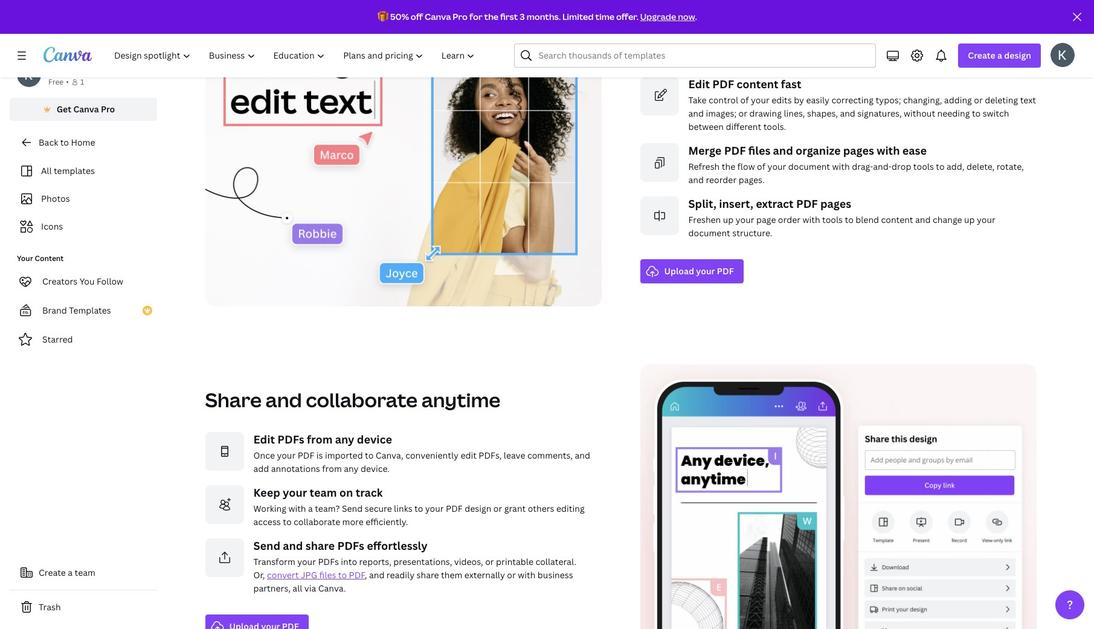 Task type: vqa. For each thing, say whether or not it's contained in the screenshot.
organize
yes



Task type: locate. For each thing, give the bounding box(es) containing it.
of inside edit pdf content fast take control of your edits by easily correcting typos; changing, adding or deleting text and images; or drawing lines, shapes, and signatures, without needing to switch between different tools.
[[741, 94, 749, 105]]

to
[[972, 107, 981, 119], [60, 137, 69, 148], [936, 160, 945, 172], [845, 214, 854, 225], [365, 449, 374, 461], [415, 503, 423, 514], [283, 516, 292, 527], [338, 569, 347, 581]]

0 vertical spatial team
[[310, 485, 337, 500]]

and inside edit pdfs from any device once your pdf is imported to canva, conveniently edit pdfs, leave comments, and add annotations from any device.
[[575, 449, 590, 461]]

0 horizontal spatial up
[[723, 214, 734, 225]]

0 horizontal spatial document
[[689, 227, 731, 238]]

1 horizontal spatial canva
[[425, 11, 451, 22]]

any up imported
[[335, 432, 354, 446]]

the
[[484, 11, 499, 22], [722, 160, 736, 172]]

of
[[741, 94, 749, 105], [757, 160, 766, 172]]

editing right others
[[557, 503, 585, 514]]

your down "annotations"
[[283, 485, 307, 500]]

1 vertical spatial tools
[[914, 160, 934, 172]]

files inside merge pdf files and organize pages with ease refresh the flow of your document with drag-and-drop tools to add, delete, rotate, and reorder pages.
[[749, 143, 771, 157]]

reports,
[[359, 556, 392, 567]]

collaborate up device
[[306, 387, 418, 413]]

with right order
[[803, 214, 821, 225]]

or left grant
[[494, 503, 502, 514]]

content inside split, insert, extract pdf pages freshen up your page order with tools to blend content and change up your document structure.
[[882, 214, 914, 225]]

pdfs inside edit pdfs from any device once your pdf is imported to canva, conveniently edit pdfs, leave comments, and add annotations from any device.
[[278, 432, 304, 446]]

the up reorder
[[722, 160, 736, 172]]

to left switch
[[972, 107, 981, 119]]

0 vertical spatial pro
[[453, 11, 468, 22]]

0 horizontal spatial canva
[[73, 103, 99, 115]]

to up device.
[[365, 449, 374, 461]]

pdf right the use
[[759, 31, 798, 57]]

a up deleting
[[998, 50, 1003, 61]]

deleting
[[985, 94, 1019, 105]]

a inside dropdown button
[[998, 50, 1003, 61]]

pdfs up convert jpg files to pdf link
[[318, 556, 339, 567]]

team
[[310, 485, 337, 500], [75, 567, 95, 578]]

edit pdfs from any device image
[[205, 432, 244, 471]]

document down "organize"
[[789, 160, 831, 172]]

from down imported
[[322, 463, 342, 474]]

and right share
[[266, 387, 302, 413]]

edit inside edit pdf content fast take control of your edits by easily correcting typos; changing, adding or deleting text and images; or drawing lines, shapes, and signatures, without needing to switch between different tools.
[[689, 76, 710, 91]]

create inside dropdown button
[[968, 50, 996, 61]]

with inside keep your team on track working with a team? send secure links to your pdf design or grant others editing access to collaborate more efficiently.
[[289, 503, 306, 514]]

starred
[[42, 334, 73, 345]]

a
[[998, 50, 1003, 61], [308, 503, 313, 514], [68, 567, 73, 578]]

Search search field
[[539, 44, 869, 67]]

create a design
[[968, 50, 1032, 61]]

of inside merge pdf files and organize pages with ease refresh the flow of your document with drag-and-drop tools to add, delete, rotate, and reorder pages.
[[757, 160, 766, 172]]

files up flow
[[749, 143, 771, 157]]

1 horizontal spatial a
[[308, 503, 313, 514]]

a inside keep your team on track working with a team? send secure links to your pdf design or grant others editing access to collaborate more efficiently.
[[308, 503, 313, 514]]

0 horizontal spatial send
[[254, 538, 280, 553]]

0 horizontal spatial create
[[39, 567, 66, 578]]

your right upload
[[696, 265, 715, 277]]

0 vertical spatial editing
[[802, 31, 868, 57]]

flow
[[738, 160, 755, 172]]

needing
[[938, 107, 970, 119]]

up down insert,
[[723, 214, 734, 225]]

and up transform
[[283, 538, 303, 553]]

team up team?
[[310, 485, 337, 500]]

and right ,
[[369, 569, 385, 581]]

editing inside keep your team on track working with a team? send secure links to your pdf design or grant others editing access to collaborate more efficiently.
[[557, 503, 585, 514]]

offer.
[[616, 11, 639, 22]]

pdfs inside transform your pdfs into reports, presentations, videos, or printable collateral. or,
[[318, 556, 339, 567]]

a up trash link
[[68, 567, 73, 578]]

device.
[[361, 463, 390, 474]]

1 horizontal spatial send
[[342, 503, 363, 514]]

0 vertical spatial the
[[484, 11, 499, 22]]

convert jpg files to pdf
[[267, 569, 365, 581]]

to inside merge pdf files and organize pages with ease refresh the flow of your document with drag-and-drop tools to add, delete, rotate, and reorder pages.
[[936, 160, 945, 172]]

from
[[307, 432, 333, 446], [322, 463, 342, 474]]

with inside , and readily share them externally or with business partners, all via canva.
[[518, 569, 536, 581]]

edit up the once on the left bottom of page
[[254, 432, 275, 446]]

1 vertical spatial share
[[417, 569, 439, 581]]

team up trash link
[[75, 567, 95, 578]]

pdfs,
[[479, 449, 502, 461]]

send up the more
[[342, 503, 363, 514]]

via
[[304, 582, 316, 594]]

1 vertical spatial create
[[39, 567, 66, 578]]

business
[[538, 569, 573, 581]]

send
[[342, 503, 363, 514], [254, 538, 280, 553]]

0 horizontal spatial editing
[[557, 503, 585, 514]]

pro up "back to home" link
[[101, 103, 115, 115]]

design
[[1005, 50, 1032, 61], [465, 503, 492, 514]]

tools
[[872, 31, 921, 57], [914, 160, 934, 172], [823, 214, 843, 225]]

pdf left is
[[298, 449, 314, 461]]

all templates
[[41, 165, 95, 176]]

to left blend
[[845, 214, 854, 225]]

creators you follow
[[42, 276, 123, 287]]

access
[[254, 516, 281, 527]]

1 vertical spatial document
[[689, 227, 731, 238]]

1 vertical spatial pages
[[821, 196, 852, 211]]

1 vertical spatial edit
[[254, 432, 275, 446]]

edits
[[772, 94, 792, 105]]

files for and
[[749, 143, 771, 157]]

1 horizontal spatial document
[[789, 160, 831, 172]]

content right blend
[[882, 214, 914, 225]]

your right links
[[425, 503, 444, 514]]

split, insert, extract pdf pages image
[[640, 196, 679, 235]]

ease
[[903, 143, 927, 157]]

annotations
[[271, 463, 320, 474]]

1 horizontal spatial create
[[968, 50, 996, 61]]

collaborate
[[306, 387, 418, 413], [294, 516, 340, 527]]

from up is
[[307, 432, 333, 446]]

typos;
[[876, 94, 901, 105]]

back to home link
[[10, 131, 157, 155]]

of right flow
[[757, 160, 766, 172]]

1 vertical spatial canva
[[73, 103, 99, 115]]

your inside transform your pdfs into reports, presentations, videos, or printable collateral. or,
[[297, 556, 316, 567]]

a left team?
[[308, 503, 313, 514]]

tools.
[[764, 121, 786, 132]]

and left change
[[916, 214, 931, 225]]

canva,
[[376, 449, 404, 461]]

0 vertical spatial send
[[342, 503, 363, 514]]

0 vertical spatial pages
[[844, 143, 875, 157]]

1 vertical spatial pdfs
[[337, 538, 364, 553]]

0 horizontal spatial design
[[465, 503, 492, 514]]

pdfs up into
[[337, 538, 364, 553]]

0 vertical spatial create
[[968, 50, 996, 61]]

1 horizontal spatial content
[[882, 214, 914, 225]]

kendall parks image
[[1051, 43, 1075, 67]]

or inside keep your team on track working with a team? send secure links to your pdf design or grant others editing access to collaborate more efficiently.
[[494, 503, 502, 514]]

2 vertical spatial pdfs
[[318, 556, 339, 567]]

or right adding
[[974, 94, 983, 105]]

0 vertical spatial a
[[998, 50, 1003, 61]]

1 vertical spatial any
[[344, 463, 359, 474]]

0 horizontal spatial of
[[741, 94, 749, 105]]

anytime
[[422, 387, 501, 413]]

with left drag- at the top right of page
[[833, 160, 850, 172]]

0 vertical spatial collaborate
[[306, 387, 418, 413]]

1 vertical spatial of
[[757, 160, 766, 172]]

any down imported
[[344, 463, 359, 474]]

back
[[39, 137, 58, 148]]

now
[[678, 11, 695, 22]]

1 horizontal spatial editing
[[802, 31, 868, 57]]

take
[[689, 94, 707, 105]]

content up edits
[[737, 76, 779, 91]]

your right flow
[[768, 160, 787, 172]]

create up deleting
[[968, 50, 996, 61]]

None search field
[[515, 44, 877, 68]]

0 vertical spatial document
[[789, 160, 831, 172]]

2 vertical spatial tools
[[823, 214, 843, 225]]

edit inside edit pdfs from any device once your pdf is imported to canva, conveniently edit pdfs, leave comments, and add annotations from any device.
[[254, 432, 275, 446]]

1 horizontal spatial up
[[965, 214, 975, 225]]

to right links
[[415, 503, 423, 514]]

0 vertical spatial pdfs
[[278, 432, 304, 446]]

0 horizontal spatial share
[[306, 538, 335, 553]]

between
[[689, 121, 724, 132]]

1 vertical spatial editing
[[557, 503, 585, 514]]

create for create a design
[[968, 50, 996, 61]]

collaborate down team?
[[294, 516, 340, 527]]

pdf up order
[[797, 196, 818, 211]]

1 horizontal spatial share
[[417, 569, 439, 581]]

tools inside split, insert, extract pdf pages freshen up your page order with tools to blend content and change up your document structure.
[[823, 214, 843, 225]]

0 horizontal spatial edit
[[254, 432, 275, 446]]

1 vertical spatial send
[[254, 538, 280, 553]]

design left kendall parks image
[[1005, 50, 1032, 61]]

pdfs
[[278, 432, 304, 446], [337, 538, 364, 553], [318, 556, 339, 567]]

and inside , and readily share them externally or with business partners, all via canva.
[[369, 569, 385, 581]]

with up and-
[[877, 143, 900, 157]]

add
[[254, 463, 269, 474]]

pro left the for
[[453, 11, 468, 22]]

create inside button
[[39, 567, 66, 578]]

1 horizontal spatial files
[[749, 143, 771, 157]]

tools left blend
[[823, 214, 843, 225]]

icons
[[41, 221, 63, 232]]

1 horizontal spatial team
[[310, 485, 337, 500]]

0 vertical spatial files
[[749, 143, 771, 157]]

edit for to-
[[689, 76, 710, 91]]

or inside transform your pdfs into reports, presentations, videos, or printable collateral. or,
[[485, 556, 494, 567]]

upload your pdf button
[[640, 259, 744, 283]]

1 horizontal spatial of
[[757, 160, 766, 172]]

pdf right links
[[446, 503, 463, 514]]

your up "annotations"
[[277, 449, 296, 461]]

pdf up flow
[[724, 143, 746, 157]]

readily
[[387, 569, 415, 581]]

0 vertical spatial edit
[[689, 76, 710, 91]]

free •
[[48, 77, 69, 87]]

to left the add,
[[936, 160, 945, 172]]

team for your
[[310, 485, 337, 500]]

🎁
[[378, 11, 389, 22]]

grant
[[504, 503, 526, 514]]

with
[[877, 143, 900, 157], [833, 160, 850, 172], [803, 214, 821, 225], [289, 503, 306, 514], [518, 569, 536, 581]]

and-
[[873, 160, 892, 172]]

1 vertical spatial a
[[308, 503, 313, 514]]

pages inside split, insert, extract pdf pages freshen up your page order with tools to blend content and change up your document structure.
[[821, 196, 852, 211]]

pages down merge pdf files and organize pages with ease refresh the flow of your document with drag-and-drop tools to add, delete, rotate, and reorder pages.
[[821, 196, 852, 211]]

edit up 'take'
[[689, 76, 710, 91]]

1 horizontal spatial the
[[722, 160, 736, 172]]

your up jpg
[[297, 556, 316, 567]]

page
[[757, 214, 776, 225]]

or down printable
[[507, 569, 516, 581]]

conveniently
[[406, 449, 459, 461]]

team inside button
[[75, 567, 95, 578]]

team inside keep your team on track working with a team? send secure links to your pdf design or grant others editing access to collaborate more efficiently.
[[310, 485, 337, 500]]

0 vertical spatial of
[[741, 94, 749, 105]]

collaborate inside keep your team on track working with a team? send secure links to your pdf design or grant others editing access to collaborate more efficiently.
[[294, 516, 340, 527]]

your inside edit pdfs from any device once your pdf is imported to canva, conveniently edit pdfs, leave comments, and add annotations from any device.
[[277, 449, 296, 461]]

share down presentations,
[[417, 569, 439, 581]]

templates
[[69, 305, 111, 316]]

send inside keep your team on track working with a team? send secure links to your pdf design or grant others editing access to collaborate more efficiently.
[[342, 503, 363, 514]]

pages up drag- at the top right of page
[[844, 143, 875, 157]]

pdfs up "annotations"
[[278, 432, 304, 446]]

edit
[[689, 76, 710, 91], [254, 432, 275, 446]]

design left grant
[[465, 503, 492, 514]]

1 vertical spatial design
[[465, 503, 492, 514]]

device
[[357, 432, 392, 446]]

0 vertical spatial share
[[306, 538, 335, 553]]

0 horizontal spatial files
[[319, 569, 336, 581]]

adding
[[945, 94, 972, 105]]

create up trash
[[39, 567, 66, 578]]

or up externally on the bottom of page
[[485, 556, 494, 567]]

1 vertical spatial pro
[[101, 103, 115, 115]]

imported
[[325, 449, 363, 461]]

with down printable
[[518, 569, 536, 581]]

to right back
[[60, 137, 69, 148]]

content
[[737, 76, 779, 91], [882, 214, 914, 225]]

, and readily share them externally or with business partners, all via canva.
[[254, 569, 573, 594]]

1 horizontal spatial design
[[1005, 50, 1032, 61]]

1 vertical spatial collaborate
[[294, 516, 340, 527]]

up
[[723, 214, 734, 225], [965, 214, 975, 225]]

with right 'working'
[[289, 503, 306, 514]]

add,
[[947, 160, 965, 172]]

structure.
[[733, 227, 773, 238]]

or
[[974, 94, 983, 105], [739, 107, 748, 119], [494, 503, 502, 514], [485, 556, 494, 567], [507, 569, 516, 581]]

your up the drawing
[[751, 94, 770, 105]]

document down freshen
[[689, 227, 731, 238]]

0 horizontal spatial team
[[75, 567, 95, 578]]

editing up easily
[[802, 31, 868, 57]]

0 vertical spatial content
[[737, 76, 779, 91]]

insert,
[[719, 196, 754, 211]]

any
[[335, 432, 354, 446], [344, 463, 359, 474]]

canva right get at top left
[[73, 103, 99, 115]]

1 vertical spatial team
[[75, 567, 95, 578]]

canva right off
[[425, 11, 451, 22]]

tools down ease
[[914, 160, 934, 172]]

design inside dropdown button
[[1005, 50, 1032, 61]]

track
[[356, 485, 383, 500]]

1 vertical spatial content
[[882, 214, 914, 225]]

pdf up the control
[[713, 76, 734, 91]]

change
[[933, 214, 963, 225]]

tools up typos;
[[872, 31, 921, 57]]

up right change
[[965, 214, 975, 225]]

0 horizontal spatial content
[[737, 76, 779, 91]]

and right comments,
[[575, 449, 590, 461]]

2 horizontal spatial a
[[998, 50, 1003, 61]]

2 vertical spatial a
[[68, 567, 73, 578]]

your
[[17, 253, 33, 264]]

to down into
[[338, 569, 347, 581]]

share up convert jpg files to pdf link
[[306, 538, 335, 553]]

merge
[[689, 143, 722, 157]]

document inside split, insert, extract pdf pages freshen up your page order with tools to blend content and change up your document structure.
[[689, 227, 731, 238]]

1 vertical spatial files
[[319, 569, 336, 581]]

0 vertical spatial design
[[1005, 50, 1032, 61]]

collateral.
[[536, 556, 577, 567]]

of right the control
[[741, 94, 749, 105]]

0 horizontal spatial pro
[[101, 103, 115, 115]]

the right the for
[[484, 11, 499, 22]]

canva
[[425, 11, 451, 22], [73, 103, 99, 115]]

files up canva.
[[319, 569, 336, 581]]

0 horizontal spatial a
[[68, 567, 73, 578]]

pdf inside keep your team on track working with a team? send secure links to your pdf design or grant others editing access to collaborate more efficiently.
[[446, 503, 463, 514]]

1 up from the left
[[723, 214, 734, 225]]

keep your team on track image
[[205, 485, 244, 524]]

pdf right upload
[[717, 265, 734, 277]]

send up transform
[[254, 538, 280, 553]]

a inside button
[[68, 567, 73, 578]]

1 vertical spatial the
[[722, 160, 736, 172]]

share and collaborate anytime
[[205, 387, 501, 413]]

1 horizontal spatial edit
[[689, 76, 710, 91]]

0 horizontal spatial the
[[484, 11, 499, 22]]

drawing
[[750, 107, 782, 119]]

creators you follow link
[[10, 270, 157, 294]]

is
[[317, 449, 323, 461]]

trash
[[39, 601, 61, 613]]

and inside split, insert, extract pdf pages freshen up your page order with tools to blend content and change up your document structure.
[[916, 214, 931, 225]]



Task type: describe. For each thing, give the bounding box(es) containing it.
send and share pdfs effortlessly
[[254, 538, 428, 553]]

with inside split, insert, extract pdf pages freshen up your page order with tools to blend content and change up your document structure.
[[803, 214, 821, 225]]

create for create a team
[[39, 567, 66, 578]]

into
[[341, 556, 357, 567]]

get
[[57, 103, 71, 115]]

pdf down into
[[349, 569, 365, 581]]

get canva pro button
[[10, 98, 157, 121]]

to right access
[[283, 516, 292, 527]]

create a design button
[[959, 44, 1041, 68]]

photos link
[[17, 187, 150, 210]]

videos,
[[454, 556, 483, 567]]

more
[[342, 516, 364, 527]]

1 vertical spatial from
[[322, 463, 342, 474]]

or up different
[[739, 107, 748, 119]]

photos
[[41, 193, 70, 204]]

without
[[904, 107, 936, 119]]

brand templates link
[[10, 299, 157, 323]]

blend
[[856, 214, 879, 225]]

signatures,
[[858, 107, 902, 119]]

your content
[[17, 253, 64, 264]]

edit for and
[[254, 432, 275, 446]]

edit
[[461, 449, 477, 461]]

your inside edit pdf content fast take control of your edits by easily correcting typos; changing, adding or deleting text and images; or drawing lines, shapes, and signatures, without needing to switch between different tools.
[[751, 94, 770, 105]]

or inside , and readily share them externally or with business partners, all via canva.
[[507, 569, 516, 581]]

externally
[[465, 569, 505, 581]]

order
[[778, 214, 801, 225]]

a for team
[[68, 567, 73, 578]]

and down correcting
[[840, 107, 856, 119]]

extract
[[756, 196, 794, 211]]

design inside keep your team on track working with a team? send secure links to your pdf design or grant others editing access to collaborate more efficiently.
[[465, 503, 492, 514]]

refresh
[[689, 160, 720, 172]]

drop
[[892, 160, 912, 172]]

0 vertical spatial any
[[335, 432, 354, 446]]

upload your pdf
[[665, 265, 734, 277]]

your right change
[[977, 214, 996, 225]]

pdf inside merge pdf files and organize pages with ease refresh the flow of your document with drag-and-drop tools to add, delete, rotate, and reorder pages.
[[724, 143, 746, 157]]

share inside , and readily share them externally or with business partners, all via canva.
[[417, 569, 439, 581]]

shapes,
[[807, 107, 838, 119]]

files for to
[[319, 569, 336, 581]]

upload
[[665, 265, 694, 277]]

rotate,
[[997, 160, 1024, 172]]

to inside edit pdf content fast take control of your edits by easily correcting typos; changing, adding or deleting text and images; or drawing lines, shapes, and signatures, without needing to switch between different tools.
[[972, 107, 981, 119]]

the inside merge pdf files and organize pages with ease refresh the flow of your document with drag-and-drop tools to add, delete, rotate, and reorder pages.
[[722, 160, 736, 172]]

control
[[709, 94, 739, 105]]

pro inside button
[[101, 103, 115, 115]]

time
[[596, 11, 615, 22]]

edit pdfs from any device once your pdf is imported to canva, conveniently edit pdfs, leave comments, and add annotations from any device.
[[254, 432, 590, 474]]

home
[[71, 137, 95, 148]]

free
[[48, 77, 64, 87]]

convert jpg files to pdf link
[[267, 569, 365, 581]]

images;
[[706, 107, 737, 119]]

merge pdf files and organize pages with ease image
[[640, 143, 679, 182]]

0 vertical spatial tools
[[872, 31, 921, 57]]

your inside button
[[696, 265, 715, 277]]

pdf inside edit pdfs from any device once your pdf is imported to canva, conveniently edit pdfs, leave comments, and add annotations from any device.
[[298, 449, 314, 461]]

off
[[411, 11, 423, 22]]

3
[[520, 11, 525, 22]]

presentations,
[[394, 556, 452, 567]]

printable
[[496, 556, 534, 567]]

and down 'refresh'
[[689, 174, 704, 185]]

edit pdf content fast take control of your edits by easily correcting typos; changing, adding or deleting text and images; or drawing lines, shapes, and signatures, without needing to switch between different tools.
[[689, 76, 1037, 132]]

pdf inside split, insert, extract pdf pages freshen up your page order with tools to blend content and change up your document structure.
[[797, 196, 818, 211]]

edit pdf content fast image
[[640, 76, 679, 115]]

comments,
[[528, 449, 573, 461]]

canva.
[[318, 582, 346, 594]]

follow
[[97, 276, 123, 287]]

content
[[35, 253, 64, 264]]

tools inside merge pdf files and organize pages with ease refresh the flow of your document with drag-and-drop tools to add, delete, rotate, and reorder pages.
[[914, 160, 934, 172]]

icons link
[[17, 215, 150, 238]]

top level navigation element
[[106, 44, 486, 68]]

back to home
[[39, 137, 95, 148]]

content inside edit pdf content fast take control of your edits by easily correcting typos; changing, adding or deleting text and images; or drawing lines, shapes, and signatures, without needing to switch between different tools.
[[737, 76, 779, 91]]

upgrade
[[640, 11, 676, 22]]

pdf inside button
[[717, 265, 734, 277]]

transform your pdfs into reports, presentations, videos, or printable collateral. or,
[[254, 556, 577, 581]]

creators
[[42, 276, 78, 287]]

a for design
[[998, 50, 1003, 61]]

to inside edit pdfs from any device once your pdf is imported to canva, conveniently edit pdfs, leave comments, and add annotations from any device.
[[365, 449, 374, 461]]

document inside merge pdf files and organize pages with ease refresh the flow of your document with drag-and-drop tools to add, delete, rotate, and reorder pages.
[[789, 160, 831, 172]]

reorder
[[706, 174, 737, 185]]

0 vertical spatial canva
[[425, 11, 451, 22]]

get canva pro
[[57, 103, 115, 115]]

your up structure.
[[736, 214, 755, 225]]

effortlessly
[[367, 538, 428, 553]]

2 up from the left
[[965, 214, 975, 225]]

others
[[528, 503, 555, 514]]

templates
[[54, 165, 95, 176]]

pdf inside edit pdf content fast take control of your edits by easily correcting typos; changing, adding or deleting text and images; or drawing lines, shapes, and signatures, without needing to switch between different tools.
[[713, 76, 734, 91]]

months.
[[527, 11, 561, 22]]

upgrade now button
[[640, 11, 695, 22]]

to inside split, insert, extract pdf pages freshen up your page order with tools to blend content and change up your document structure.
[[845, 214, 854, 225]]

split,
[[689, 196, 717, 211]]

links
[[394, 503, 413, 514]]

all
[[293, 582, 302, 594]]

split, insert, extract pdf pages freshen up your page order with tools to blend content and change up your document structure.
[[689, 196, 996, 238]]

1 horizontal spatial pro
[[453, 11, 468, 22]]

personal
[[48, 63, 84, 75]]

and down 'take'
[[689, 107, 704, 119]]

create a team button
[[10, 561, 157, 585]]

merge pdf files and organize pages with ease refresh the flow of your document with drag-and-drop tools to add, delete, rotate, and reorder pages.
[[689, 143, 1024, 185]]

create a team
[[39, 567, 95, 578]]

working
[[254, 503, 286, 514]]

•
[[66, 77, 69, 87]]

share
[[205, 387, 262, 413]]

convert
[[267, 569, 299, 581]]

team for a
[[75, 567, 95, 578]]

for
[[470, 11, 483, 22]]

brand
[[42, 305, 67, 316]]

0 vertical spatial from
[[307, 432, 333, 446]]

correcting
[[832, 94, 874, 105]]

them
[[441, 569, 463, 581]]

pages inside merge pdf files and organize pages with ease refresh the flow of your document with drag-and-drop tools to add, delete, rotate, and reorder pages.
[[844, 143, 875, 157]]

organize
[[796, 143, 841, 157]]

send and share pdfs effortlessly image
[[205, 538, 244, 577]]

canva inside button
[[73, 103, 99, 115]]

secure
[[365, 503, 392, 514]]

leave
[[504, 449, 526, 461]]

and down tools.
[[773, 143, 793, 157]]

partners,
[[254, 582, 291, 594]]

all
[[41, 165, 52, 176]]

your inside merge pdf files and organize pages with ease refresh the flow of your document with drag-and-drop tools to add, delete, rotate, and reorder pages.
[[768, 160, 787, 172]]

drag-
[[852, 160, 873, 172]]



